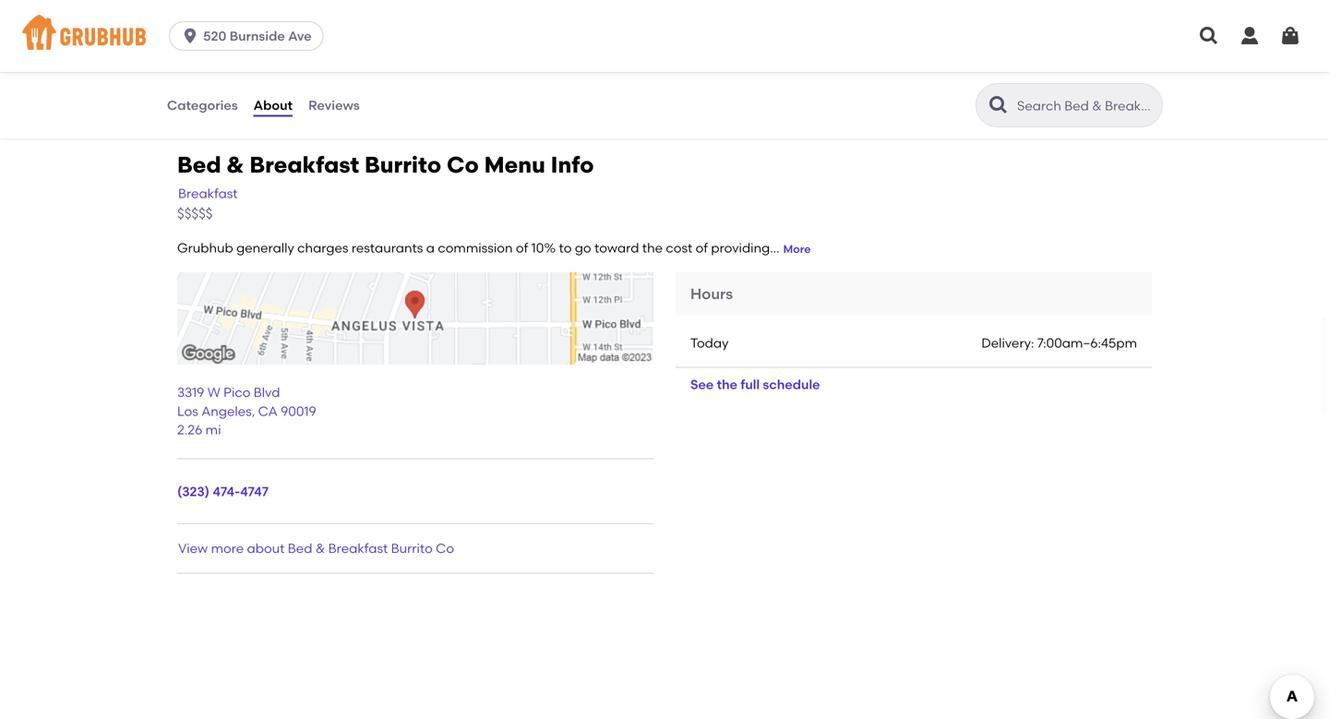 Task type: vqa. For each thing, say whether or not it's contained in the screenshot.
Extras tab
no



Task type: describe. For each thing, give the bounding box(es) containing it.
cost
[[666, 240, 693, 256]]

3319
[[177, 385, 204, 400]]

burnside
[[230, 28, 285, 44]]

blvd
[[254, 385, 280, 400]]

ca
[[258, 403, 278, 419]]

svg image inside 520 burnside ave button
[[181, 27, 200, 45]]

co inside bed & breakfast burrito co menu info breakfast $$$$$
[[447, 151, 479, 178]]

2 of from the left
[[696, 240, 708, 256]]

bed inside bed & breakfast burrito co menu info breakfast $$$$$
[[177, 151, 221, 178]]

1 vertical spatial burrito
[[391, 541, 433, 556]]

toward
[[595, 240, 639, 256]]

10%
[[531, 240, 556, 256]]

7:00am–6:45pm
[[1038, 335, 1137, 351]]

main navigation navigation
[[0, 0, 1329, 72]]

more button
[[783, 241, 811, 257]]

delivery:
[[982, 335, 1034, 351]]

breakfast button
[[177, 183, 239, 204]]

1 horizontal spatial svg image
[[1198, 25, 1221, 47]]

(323)
[[177, 484, 210, 500]]

,
[[252, 403, 255, 419]]

grubhub generally charges restaurants a commission of 10% to go toward the cost of providing ... more
[[177, 240, 811, 256]]

a
[[426, 240, 435, 256]]

menu
[[484, 151, 545, 178]]

go
[[575, 240, 591, 256]]

schedule
[[763, 377, 820, 392]]

today
[[691, 335, 729, 351]]

categories
[[167, 97, 238, 113]]

more
[[783, 242, 811, 256]]

angeles
[[201, 403, 252, 419]]

$$$$$
[[177, 205, 213, 222]]

about
[[254, 97, 293, 113]]

generally
[[236, 240, 294, 256]]

search icon image
[[988, 94, 1010, 116]]

(323) 474-4747
[[177, 484, 269, 500]]

520 burnside ave
[[203, 28, 312, 44]]

1 vertical spatial bed
[[288, 541, 312, 556]]

svg image
[[1280, 25, 1302, 47]]

ave
[[288, 28, 312, 44]]

los
[[177, 403, 198, 419]]

(323) 474-4747 button
[[177, 483, 269, 501]]



Task type: locate. For each thing, give the bounding box(es) containing it.
see the full schedule
[[691, 377, 820, 392]]

& right the about
[[316, 541, 325, 556]]

pico
[[224, 385, 251, 400]]

the
[[642, 240, 663, 256], [717, 377, 738, 392]]

the left cost
[[642, 240, 663, 256]]

bed up breakfast button
[[177, 151, 221, 178]]

full
[[741, 377, 760, 392]]

0 horizontal spatial svg image
[[181, 27, 200, 45]]

1 vertical spatial &
[[316, 541, 325, 556]]

the left full
[[717, 377, 738, 392]]

0 vertical spatial bed
[[177, 151, 221, 178]]

hours
[[691, 285, 733, 303]]

reviews button
[[308, 72, 361, 138]]

90019
[[281, 403, 316, 419]]

0 horizontal spatial of
[[516, 240, 528, 256]]

1 horizontal spatial the
[[717, 377, 738, 392]]

breakfast right the about
[[328, 541, 388, 556]]

0 vertical spatial breakfast
[[250, 151, 359, 178]]

0 vertical spatial co
[[447, 151, 479, 178]]

w
[[207, 385, 220, 400]]

about
[[247, 541, 285, 556]]

of
[[516, 240, 528, 256], [696, 240, 708, 256]]

0 horizontal spatial the
[[642, 240, 663, 256]]

breakfast up $$$$$
[[178, 186, 238, 201]]

restaurants
[[352, 240, 423, 256]]

of left 10%
[[516, 240, 528, 256]]

2 vertical spatial breakfast
[[328, 541, 388, 556]]

bed right the about
[[288, 541, 312, 556]]

3319 w pico blvd los angeles , ca 90019 2.26 mi
[[177, 385, 316, 438]]

2.26
[[177, 422, 202, 438]]

&
[[227, 151, 244, 178], [316, 541, 325, 556]]

1 vertical spatial the
[[717, 377, 738, 392]]

about button
[[253, 72, 294, 138]]

providing
[[711, 240, 770, 256]]

...
[[770, 240, 780, 256]]

svg image
[[1198, 25, 1221, 47], [1239, 25, 1261, 47], [181, 27, 200, 45]]

2 horizontal spatial svg image
[[1239, 25, 1261, 47]]

view more about bed & breakfast burrito co
[[178, 541, 454, 556]]

grubhub
[[177, 240, 233, 256]]

more
[[211, 541, 244, 556]]

commission
[[438, 240, 513, 256]]

& up breakfast button
[[227, 151, 244, 178]]

burrito
[[365, 151, 441, 178], [391, 541, 433, 556]]

delivery: 7:00am–6:45pm
[[982, 335, 1137, 351]]

& inside bed & breakfast burrito co menu info breakfast $$$$$
[[227, 151, 244, 178]]

bed
[[177, 151, 221, 178], [288, 541, 312, 556]]

reviews
[[308, 97, 360, 113]]

0 horizontal spatial bed
[[177, 151, 221, 178]]

charges
[[297, 240, 348, 256]]

1 vertical spatial breakfast
[[178, 186, 238, 201]]

see
[[691, 377, 714, 392]]

4747
[[240, 484, 269, 500]]

0 vertical spatial the
[[642, 240, 663, 256]]

see the full schedule button
[[676, 368, 835, 401]]

breakfast
[[250, 151, 359, 178], [178, 186, 238, 201], [328, 541, 388, 556]]

Search Bed & Breakfast Burrito Co search field
[[1016, 97, 1157, 114]]

520 burnside ave button
[[169, 21, 331, 51]]

1 horizontal spatial &
[[316, 541, 325, 556]]

breakfast down reviews button
[[250, 151, 359, 178]]

mi
[[206, 422, 221, 438]]

view
[[178, 541, 208, 556]]

1 of from the left
[[516, 240, 528, 256]]

0 vertical spatial burrito
[[365, 151, 441, 178]]

0 horizontal spatial &
[[227, 151, 244, 178]]

of right cost
[[696, 240, 708, 256]]

1 vertical spatial co
[[436, 541, 454, 556]]

520
[[203, 28, 227, 44]]

0 vertical spatial &
[[227, 151, 244, 178]]

burrito inside bed & breakfast burrito co menu info breakfast $$$$$
[[365, 151, 441, 178]]

bed & breakfast burrito co menu info breakfast $$$$$
[[177, 151, 594, 222]]

co
[[447, 151, 479, 178], [436, 541, 454, 556]]

the inside button
[[717, 377, 738, 392]]

1 horizontal spatial of
[[696, 240, 708, 256]]

info
[[551, 151, 594, 178]]

1 horizontal spatial bed
[[288, 541, 312, 556]]

to
[[559, 240, 572, 256]]

categories button
[[166, 72, 239, 138]]

474-
[[213, 484, 240, 500]]



